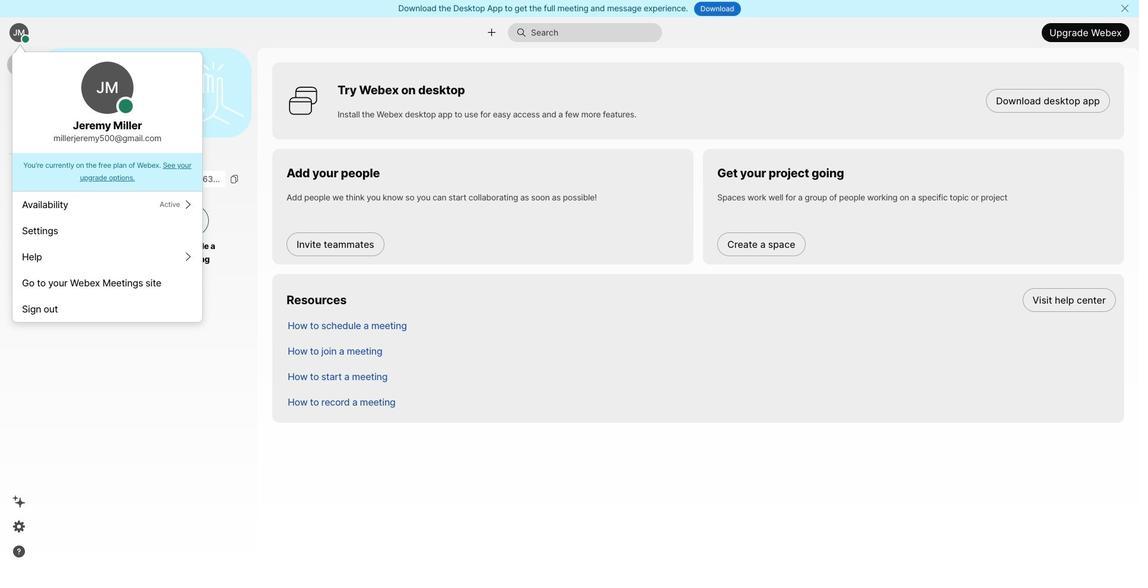 Task type: describe. For each thing, give the bounding box(es) containing it.
3 list item from the top
[[278, 338, 1125, 364]]

settings menu item
[[12, 218, 202, 244]]

cancel_16 image
[[1121, 4, 1130, 13]]

4 list item from the top
[[278, 364, 1125, 389]]

5 list item from the top
[[278, 389, 1125, 415]]

arrow right_16 image inside set status "menu item"
[[184, 200, 193, 210]]

arrow right_16 image inside help menu item
[[184, 252, 193, 262]]

1 list item from the top
[[278, 287, 1125, 313]]



Task type: locate. For each thing, give the bounding box(es) containing it.
2 list item from the top
[[278, 313, 1125, 338]]

webex tab list
[[7, 53, 31, 180]]

set status menu item
[[12, 192, 202, 218]]

2 arrow right_16 image from the top
[[184, 252, 193, 262]]

arrow right_16 image
[[184, 200, 193, 210], [184, 252, 193, 262]]

1 vertical spatial arrow right_16 image
[[184, 252, 193, 262]]

1 arrow right_16 image from the top
[[184, 200, 193, 210]]

sign out menu item
[[12, 296, 202, 322]]

profile settings menu menu bar
[[12, 192, 202, 322]]

None text field
[[47, 171, 226, 188]]

navigation
[[0, 48, 38, 575]]

help menu item
[[12, 244, 202, 270]]

go to your webex meetings site menu item
[[12, 270, 202, 296]]

list item
[[278, 287, 1125, 313], [278, 313, 1125, 338], [278, 338, 1125, 364], [278, 364, 1125, 389], [278, 389, 1125, 415]]

two hands high fiving image
[[177, 57, 249, 129]]

0 vertical spatial arrow right_16 image
[[184, 200, 193, 210]]



Task type: vqa. For each thing, say whether or not it's contained in the screenshot.
TWO HANDS HIGH-FIVING image
no



